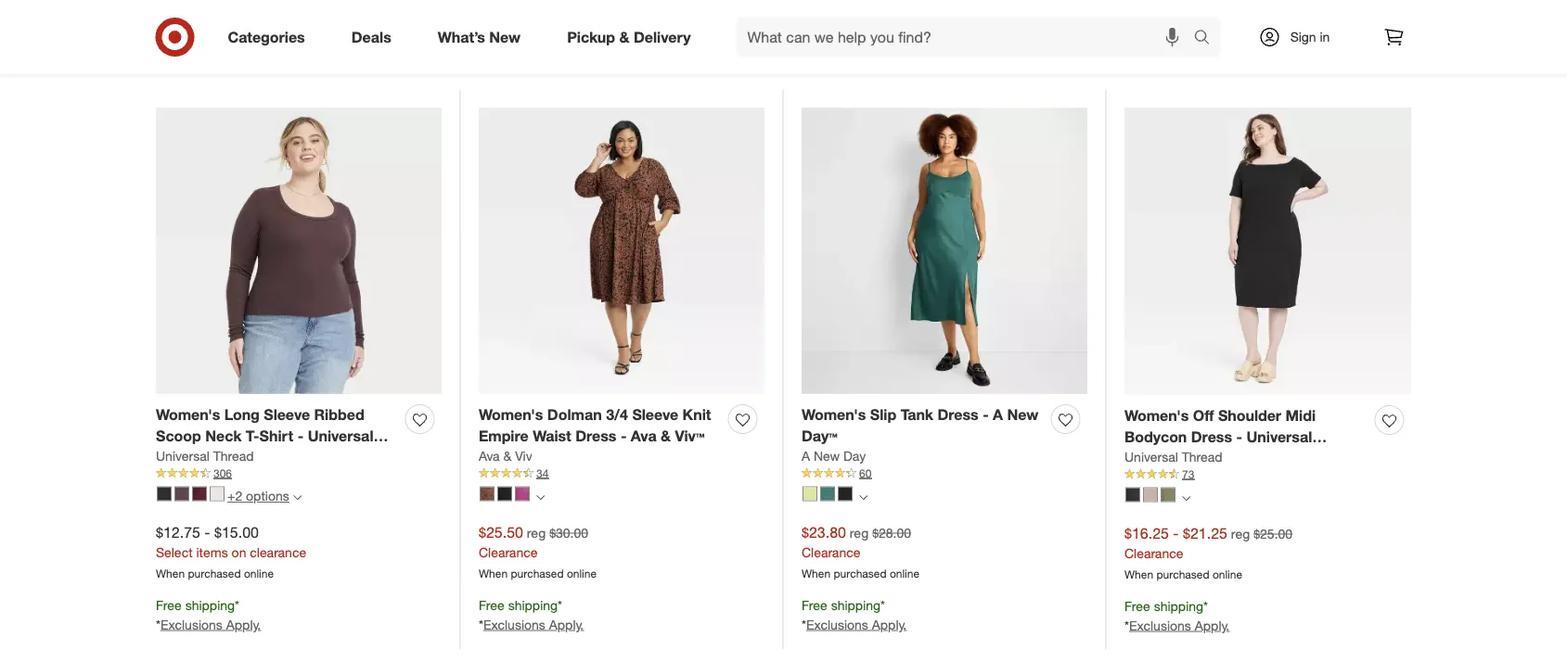 Task type: vqa. For each thing, say whether or not it's contained in the screenshot.


Task type: describe. For each thing, give the bounding box(es) containing it.
day™
[[802, 427, 838, 445]]

ava & viv
[[479, 448, 533, 464]]

advertisement region
[[138, 0, 1430, 59]]

exclusions apply. link for $16.25
[[1130, 618, 1230, 634]]

free shipping * * exclusions apply. for $12.75
[[156, 597, 261, 633]]

dolman
[[548, 406, 602, 424]]

306
[[214, 467, 232, 481]]

34
[[537, 467, 549, 481]]

+2
[[227, 488, 242, 504]]

exclusions apply. link for $25.50
[[484, 617, 584, 633]]

- inside the women's dolman 3/4 sleeve knit empire waist dress - ava & viv™
[[621, 427, 627, 445]]

categories link
[[212, 17, 328, 58]]

universal inside women's long sleeve ribbed scoop neck t-shirt - universal thread™
[[308, 427, 374, 445]]

new for what's new
[[490, 28, 521, 46]]

brown image
[[1144, 488, 1158, 503]]

shipping for $23.80
[[831, 597, 881, 614]]

$16.25
[[1125, 525, 1170, 543]]

pickup & delivery link
[[552, 17, 714, 58]]

black image for women's long sleeve ribbed scoop neck t-shirt - universal thread™
[[157, 487, 172, 502]]

pickup
[[567, 28, 615, 46]]

shirt
[[259, 427, 294, 445]]

categories
[[228, 28, 305, 46]]

clearance for $23.80
[[802, 545, 861, 561]]

73
[[1183, 468, 1195, 482]]

t-
[[246, 427, 259, 445]]

universal thread for scoop
[[156, 448, 254, 464]]

shipping for $16.25
[[1154, 598, 1204, 615]]

search
[[1186, 30, 1230, 48]]

new for a new day
[[814, 448, 840, 464]]

bodycon
[[1125, 428, 1187, 446]]

women's for women's long sleeve ribbed scoop neck t-shirt - universal thread™
[[156, 406, 220, 424]]

sponsored
[[1375, 60, 1430, 74]]

$28.00
[[873, 525, 912, 542]]

when inside $12.75 - $15.00 select items on clearance when purchased online
[[156, 567, 185, 581]]

& for viv
[[504, 448, 512, 464]]

apply. for $28.00
[[872, 617, 907, 633]]

scoop
[[156, 427, 201, 445]]

items
[[196, 545, 228, 561]]

shipping for $25.50
[[508, 597, 558, 614]]

73 link
[[1125, 467, 1412, 483]]

free shipping * * exclusions apply. for $23.80
[[802, 597, 907, 633]]

shipping for $12.75
[[185, 597, 235, 614]]

long
[[224, 406, 260, 424]]

select
[[156, 545, 193, 561]]

thread™ inside 'women's off shoulder midi bodycon dress - universal thread™'
[[1125, 449, 1183, 468]]

exclusions for $12.75
[[161, 617, 223, 633]]

what's
[[438, 28, 485, 46]]

purchased inside $23.80 reg $28.00 clearance when purchased online
[[834, 567, 887, 581]]

306 link
[[156, 466, 442, 482]]

60 link
[[802, 466, 1088, 482]]

women's slip tank dress - a new day™ link
[[802, 405, 1044, 447]]

$25.00
[[1254, 526, 1293, 542]]

all colors element for $30.00
[[537, 491, 545, 502]]

thread for dress
[[1182, 449, 1223, 465]]

universal down bodycon
[[1125, 449, 1179, 465]]

universal down scoop
[[156, 448, 210, 464]]

off
[[1194, 407, 1215, 425]]

on
[[232, 545, 246, 561]]

sign in link
[[1243, 17, 1359, 58]]

ribbed
[[314, 406, 365, 424]]

women's dolman 3/4 sleeve knit empire waist dress - ava & viv™
[[479, 406, 711, 445]]

black image for women's off shoulder midi bodycon dress - universal thread™
[[1126, 488, 1141, 503]]

sign in
[[1291, 29, 1331, 45]]

what's new link
[[422, 17, 544, 58]]

women's off shoulder midi bodycon dress - universal thread™ link
[[1125, 406, 1368, 468]]

1 horizontal spatial black image
[[498, 487, 512, 502]]

$30.00
[[550, 525, 589, 542]]

1 vertical spatial a
[[802, 448, 810, 464]]

$25.50 reg $30.00 clearance when purchased online
[[479, 524, 597, 581]]

women's long sleeve ribbed scoop neck t-shirt - universal thread™ link
[[156, 405, 398, 467]]

free for $12.75
[[156, 597, 182, 614]]

$16.25 - $21.25 reg $25.00 clearance when purchased online
[[1125, 525, 1293, 582]]

universal thread for bodycon
[[1125, 449, 1223, 465]]

thread for neck
[[213, 448, 254, 464]]

black image
[[838, 487, 853, 502]]

- inside $12.75 - $15.00 select items on clearance when purchased online
[[205, 524, 210, 542]]

light green image
[[803, 487, 818, 502]]

free shipping * * exclusions apply. for $16.25
[[1125, 598, 1230, 634]]

tank
[[901, 406, 934, 424]]

thread™ inside women's long sleeve ribbed scoop neck t-shirt - universal thread™
[[156, 449, 214, 467]]

60
[[860, 467, 872, 481]]

all colors + 2 more colors element
[[293, 491, 301, 502]]

34 link
[[479, 466, 765, 482]]

reg for $23.80
[[850, 525, 869, 542]]

all colors image
[[1183, 495, 1191, 503]]

all colors + 2 more colors image
[[293, 494, 301, 502]]

all colors image for $25.50
[[537, 494, 545, 502]]



Task type: locate. For each thing, give the bounding box(es) containing it.
black image
[[157, 487, 172, 502], [498, 487, 512, 502], [1126, 488, 1141, 503]]

ava up 34 'link'
[[631, 427, 657, 445]]

0 horizontal spatial universal thread link
[[156, 447, 254, 466]]

$12.75
[[156, 524, 200, 542]]

shipping down $16.25 - $21.25 reg $25.00 clearance when purchased online at right
[[1154, 598, 1204, 615]]

free for $25.50
[[479, 597, 505, 614]]

brown houndstooth image
[[480, 487, 495, 502]]

ava
[[631, 427, 657, 445], [479, 448, 500, 464]]

free shipping * * exclusions apply. for $25.50
[[479, 597, 584, 633]]

1 horizontal spatial thread
[[1182, 449, 1223, 465]]

apply. for $21.25
[[1195, 618, 1230, 634]]

1 vertical spatial &
[[661, 427, 671, 445]]

empire
[[479, 427, 529, 445]]

purchased inside $25.50 reg $30.00 clearance when purchased online
[[511, 567, 564, 581]]

apply. for $15.00
[[226, 617, 261, 633]]

black image left brown icon
[[157, 487, 172, 502]]

clearance inside $25.50 reg $30.00 clearance when purchased online
[[479, 545, 538, 561]]

a
[[993, 406, 1004, 424], [802, 448, 810, 464]]

new
[[490, 28, 521, 46], [1008, 406, 1039, 424], [814, 448, 840, 464]]

women's up bodycon
[[1125, 407, 1189, 425]]

brown image
[[175, 487, 189, 502]]

viv™
[[675, 427, 705, 445]]

women's inside women's slip tank dress - a new day™
[[802, 406, 866, 424]]

exclusions apply. link for $23.80
[[807, 617, 907, 633]]

free down $25.50 reg $30.00 clearance when purchased online
[[479, 597, 505, 614]]

+2 options button
[[149, 482, 310, 511]]

delivery
[[634, 28, 691, 46]]

exclusions for $23.80
[[807, 617, 869, 633]]

exclusions for $16.25
[[1130, 618, 1192, 634]]

& inside the women's dolman 3/4 sleeve knit empire waist dress - ava & viv™
[[661, 427, 671, 445]]

- right the tank
[[983, 406, 989, 424]]

apply. down $25.50 reg $30.00 clearance when purchased online
[[549, 617, 584, 633]]

0 horizontal spatial sleeve
[[264, 406, 310, 424]]

shipping
[[185, 597, 235, 614], [508, 597, 558, 614], [831, 597, 881, 614], [1154, 598, 1204, 615]]

day
[[844, 448, 866, 464]]

clearance
[[250, 545, 306, 561]]

online down the $28.00
[[890, 567, 920, 581]]

women's inside women's long sleeve ribbed scoop neck t-shirt - universal thread™
[[156, 406, 220, 424]]

all colors element for $21.25
[[1183, 492, 1191, 503]]

0 horizontal spatial all colors element
[[537, 491, 545, 502]]

exclusions apply. link for $12.75
[[161, 617, 261, 633]]

- right shirt
[[298, 427, 304, 445]]

women's inside 'women's off shoulder midi bodycon dress - universal thread™'
[[1125, 407, 1189, 425]]

a new day link
[[802, 447, 866, 466]]

exclusions apply. link down $23.80 reg $28.00 clearance when purchased online
[[807, 617, 907, 633]]

0 horizontal spatial new
[[490, 28, 521, 46]]

free shipping * * exclusions apply. down $16.25 - $21.25 reg $25.00 clearance when purchased online at right
[[1125, 598, 1230, 634]]

women's up day™
[[802, 406, 866, 424]]

What can we help you find? suggestions appear below search field
[[737, 17, 1199, 58]]

clearance down $16.25
[[1125, 546, 1184, 562]]

reg inside $16.25 - $21.25 reg $25.00 clearance when purchased online
[[1232, 526, 1251, 542]]

women's off shoulder midi bodycon dress - universal thread™
[[1125, 407, 1316, 468]]

1 horizontal spatial &
[[620, 28, 630, 46]]

when down $25.50 on the bottom
[[479, 567, 508, 581]]

- inside 'women's off shoulder midi bodycon dress - universal thread™'
[[1237, 428, 1243, 446]]

options
[[246, 488, 289, 504]]

exclusions down $16.25 - $21.25 reg $25.00 clearance when purchased online at right
[[1130, 618, 1192, 634]]

1 horizontal spatial ava
[[631, 427, 657, 445]]

slip
[[871, 406, 897, 424]]

free for $16.25
[[1125, 598, 1151, 615]]

women's slip tank dress - a new day™
[[802, 406, 1039, 445]]

what's new
[[438, 28, 521, 46]]

free shipping * * exclusions apply. down $25.50 reg $30.00 clearance when purchased online
[[479, 597, 584, 633]]

& left viv
[[504, 448, 512, 464]]

knit
[[683, 406, 711, 424]]

sleeve inside women's long sleeve ribbed scoop neck t-shirt - universal thread™
[[264, 406, 310, 424]]

sleeve
[[264, 406, 310, 424], [633, 406, 679, 424]]

& right pickup
[[620, 28, 630, 46]]

dress inside 'women's off shoulder midi bodycon dress - universal thread™'
[[1192, 428, 1233, 446]]

online down $21.25 at the bottom of the page
[[1213, 568, 1243, 582]]

clearance for $25.50
[[479, 545, 538, 561]]

a inside women's slip tank dress - a new day™
[[993, 406, 1004, 424]]

2 horizontal spatial reg
[[1232, 526, 1251, 542]]

universal inside 'women's off shoulder midi bodycon dress - universal thread™'
[[1247, 428, 1313, 446]]

dress right the tank
[[938, 406, 979, 424]]

when down $16.25
[[1125, 568, 1154, 582]]

- up items
[[205, 524, 210, 542]]

2 all colors image from the left
[[860, 494, 868, 502]]

0 horizontal spatial thread
[[213, 448, 254, 464]]

free shipping * * exclusions apply. down items
[[156, 597, 261, 633]]

exclusions apply. link down $25.50 reg $30.00 clearance when purchased online
[[484, 617, 584, 633]]

all colors image
[[537, 494, 545, 502], [860, 494, 868, 502]]

online inside $23.80 reg $28.00 clearance when purchased online
[[890, 567, 920, 581]]

universal thread link for bodycon
[[1125, 448, 1223, 467]]

dress
[[938, 406, 979, 424], [576, 427, 617, 445], [1192, 428, 1233, 446]]

exclusions apply. link
[[161, 617, 261, 633], [484, 617, 584, 633], [807, 617, 907, 633], [1130, 618, 1230, 634]]

$23.80 reg $28.00 clearance when purchased online
[[802, 524, 920, 581]]

women's up scoop
[[156, 406, 220, 424]]

online inside $16.25 - $21.25 reg $25.00 clearance when purchased online
[[1213, 568, 1243, 582]]

online inside $25.50 reg $30.00 clearance when purchased online
[[567, 567, 597, 581]]

online down '$30.00'
[[567, 567, 597, 581]]

deals link
[[336, 17, 415, 58]]

teal green image
[[821, 487, 835, 502]]

purchased inside $12.75 - $15.00 select items on clearance when purchased online
[[188, 567, 241, 581]]

1 horizontal spatial all colors image
[[860, 494, 868, 502]]

all colors image for $23.80
[[860, 494, 868, 502]]

apply. for $30.00
[[549, 617, 584, 633]]

exclusions down select
[[161, 617, 223, 633]]

viv
[[515, 448, 533, 464]]

purchased down the $28.00
[[834, 567, 887, 581]]

& left viv™
[[661, 427, 671, 445]]

1 horizontal spatial all colors element
[[860, 491, 868, 502]]

exclusions down $25.50 reg $30.00 clearance when purchased online
[[484, 617, 546, 633]]

$15.00
[[214, 524, 259, 542]]

shipping down items
[[185, 597, 235, 614]]

apply. down $23.80 reg $28.00 clearance when purchased online
[[872, 617, 907, 633]]

women's
[[156, 406, 220, 424], [479, 406, 543, 424], [802, 406, 866, 424], [1125, 407, 1189, 425]]

0 horizontal spatial universal thread
[[156, 448, 254, 464]]

- inside women's slip tank dress - a new day™
[[983, 406, 989, 424]]

shipping down $25.50 reg $30.00 clearance when purchased online
[[508, 597, 558, 614]]

1 sleeve from the left
[[264, 406, 310, 424]]

purple image
[[515, 487, 530, 502]]

dress inside the women's dolman 3/4 sleeve knit empire waist dress - ava & viv™
[[576, 427, 617, 445]]

ava down the empire
[[479, 448, 500, 464]]

thread™ down bodycon
[[1125, 449, 1183, 468]]

women's slip tank dress - a new day™ image
[[802, 108, 1088, 394], [802, 108, 1088, 394]]

thread up 306
[[213, 448, 254, 464]]

women's dolman 3/4 sleeve knit empire waist dress - ava & viv™ link
[[479, 405, 721, 447]]

when inside $16.25 - $21.25 reg $25.00 clearance when purchased online
[[1125, 568, 1154, 582]]

women's off shoulder midi bodycon dress - universal thread™ image
[[1125, 108, 1412, 395], [1125, 108, 1412, 395]]

search button
[[1186, 17, 1230, 61]]

0 horizontal spatial dress
[[576, 427, 617, 445]]

1 horizontal spatial sleeve
[[633, 406, 679, 424]]

women's dolman 3/4 sleeve knit empire waist dress - ava & viv™ image
[[479, 108, 765, 394], [479, 108, 765, 394]]

thread up 73
[[1182, 449, 1223, 465]]

2 horizontal spatial dress
[[1192, 428, 1233, 446]]

2 horizontal spatial black image
[[1126, 488, 1141, 503]]

black image right brown houndstooth icon
[[498, 487, 512, 502]]

all colors element
[[537, 491, 545, 502], [860, 491, 868, 502], [1183, 492, 1191, 503]]

- down 3/4
[[621, 427, 627, 445]]

women's for women's slip tank dress - a new day™
[[802, 406, 866, 424]]

0 vertical spatial new
[[490, 28, 521, 46]]

universal down midi
[[1247, 428, 1313, 446]]

universal thread link up 73
[[1125, 448, 1223, 467]]

purchased down items
[[188, 567, 241, 581]]

black image left brown image at the right bottom of the page
[[1126, 488, 1141, 503]]

reg left the $28.00
[[850, 525, 869, 542]]

reg for $25.50
[[527, 525, 546, 542]]

1 horizontal spatial dress
[[938, 406, 979, 424]]

when down select
[[156, 567, 185, 581]]

+2 options
[[227, 488, 289, 504]]

1 vertical spatial new
[[1008, 406, 1039, 424]]

1 horizontal spatial clearance
[[802, 545, 861, 561]]

free
[[156, 597, 182, 614], [479, 597, 505, 614], [802, 597, 828, 614], [1125, 598, 1151, 615]]

-
[[983, 406, 989, 424], [298, 427, 304, 445], [621, 427, 627, 445], [1237, 428, 1243, 446], [205, 524, 210, 542], [1174, 525, 1179, 543]]

clearance down $25.50 on the bottom
[[479, 545, 538, 561]]

0 vertical spatial &
[[620, 28, 630, 46]]

- down the shoulder
[[1237, 428, 1243, 446]]

0 horizontal spatial clearance
[[479, 545, 538, 561]]

women's up the empire
[[479, 406, 543, 424]]

- left $21.25 at the bottom of the page
[[1174, 525, 1179, 543]]

all colors element right green icon
[[1183, 492, 1191, 503]]

universal thread link
[[156, 447, 254, 466], [1125, 448, 1223, 467]]

0 horizontal spatial ava
[[479, 448, 500, 464]]

apply. down on
[[226, 617, 261, 633]]

reg inside $25.50 reg $30.00 clearance when purchased online
[[527, 525, 546, 542]]

2 horizontal spatial new
[[1008, 406, 1039, 424]]

& for delivery
[[620, 28, 630, 46]]

free shipping * * exclusions apply.
[[156, 597, 261, 633], [479, 597, 584, 633], [802, 597, 907, 633], [1125, 598, 1230, 634]]

all colors image right black image
[[860, 494, 868, 502]]

thread
[[213, 448, 254, 464], [1182, 449, 1223, 465]]

universal thread link up 306
[[156, 447, 254, 466]]

sleeve up shirt
[[264, 406, 310, 424]]

reg inside $23.80 reg $28.00 clearance when purchased online
[[850, 525, 869, 542]]

2 vertical spatial &
[[504, 448, 512, 464]]

1 horizontal spatial thread™
[[1125, 449, 1183, 468]]

dress down off
[[1192, 428, 1233, 446]]

universal thread up 306
[[156, 448, 254, 464]]

1 all colors image from the left
[[537, 494, 545, 502]]

universal
[[308, 427, 374, 445], [1247, 428, 1313, 446], [156, 448, 210, 464], [1125, 449, 1179, 465]]

dress down 3/4
[[576, 427, 617, 445]]

pickup & delivery
[[567, 28, 691, 46]]

green image
[[1161, 488, 1176, 503]]

0 horizontal spatial all colors image
[[537, 494, 545, 502]]

thread™ down scoop
[[156, 449, 214, 467]]

exclusions
[[161, 617, 223, 633], [484, 617, 546, 633], [807, 617, 869, 633], [1130, 618, 1192, 634]]

0 vertical spatial a
[[993, 406, 1004, 424]]

clearance inside $23.80 reg $28.00 clearance when purchased online
[[802, 545, 861, 561]]

midi
[[1286, 407, 1316, 425]]

ava inside the women's dolman 3/4 sleeve knit empire waist dress - ava & viv™
[[631, 427, 657, 445]]

women's for women's off shoulder midi bodycon dress - universal thread™
[[1125, 407, 1189, 425]]

purchased down $21.25 at the bottom of the page
[[1157, 568, 1210, 582]]

2 horizontal spatial all colors element
[[1183, 492, 1191, 503]]

free down $16.25
[[1125, 598, 1151, 615]]

all colors image right purple image at the bottom left
[[537, 494, 545, 502]]

$23.80
[[802, 524, 847, 542]]

waist
[[533, 427, 572, 445]]

exclusions for $25.50
[[484, 617, 546, 633]]

sleeve right 3/4
[[633, 406, 679, 424]]

- inside $16.25 - $21.25 reg $25.00 clearance when purchased online
[[1174, 525, 1179, 543]]

in
[[1320, 29, 1331, 45]]

1 horizontal spatial reg
[[850, 525, 869, 542]]

universal thread
[[156, 448, 254, 464], [1125, 449, 1223, 465]]

- inside women's long sleeve ribbed scoop neck t-shirt - universal thread™
[[298, 427, 304, 445]]

exclusions apply. link down $16.25 - $21.25 reg $25.00 clearance when purchased online at right
[[1130, 618, 1230, 634]]

universal thread up 73
[[1125, 449, 1223, 465]]

deals
[[352, 28, 391, 46]]

3/4
[[606, 406, 628, 424]]

1 horizontal spatial universal thread link
[[1125, 448, 1223, 467]]

free down $23.80 reg $28.00 clearance when purchased online
[[802, 597, 828, 614]]

when down $23.80 at the right bottom of the page
[[802, 567, 831, 581]]

purchased inside $16.25 - $21.25 reg $25.00 clearance when purchased online
[[1157, 568, 1210, 582]]

2 vertical spatial new
[[814, 448, 840, 464]]

free down select
[[156, 597, 182, 614]]

clearance
[[479, 545, 538, 561], [802, 545, 861, 561], [1125, 546, 1184, 562]]

clearance down $23.80 at the right bottom of the page
[[802, 545, 861, 561]]

reg
[[527, 525, 546, 542], [850, 525, 869, 542], [1232, 526, 1251, 542]]

exclusions apply. link down items
[[161, 617, 261, 633]]

all colors element right black image
[[860, 491, 868, 502]]

clearance inside $16.25 - $21.25 reg $25.00 clearance when purchased online
[[1125, 546, 1184, 562]]

online
[[244, 567, 274, 581], [567, 567, 597, 581], [890, 567, 920, 581], [1213, 568, 1243, 582]]

apply.
[[226, 617, 261, 633], [549, 617, 584, 633], [872, 617, 907, 633], [1195, 618, 1230, 634]]

online inside $12.75 - $15.00 select items on clearance when purchased online
[[244, 567, 274, 581]]

1 horizontal spatial a
[[993, 406, 1004, 424]]

a down day™
[[802, 448, 810, 464]]

women's long sleeve ribbed scoop neck t-shirt - universal thread™
[[156, 406, 374, 467]]

burgundy image
[[192, 487, 207, 502]]

2 sleeve from the left
[[633, 406, 679, 424]]

2 horizontal spatial clearance
[[1125, 546, 1184, 562]]

reg left '$30.00'
[[527, 525, 546, 542]]

0 horizontal spatial a
[[802, 448, 810, 464]]

reg left $25.00
[[1232, 526, 1251, 542]]

a up 60 "link"
[[993, 406, 1004, 424]]

a new day
[[802, 448, 866, 464]]

women's for women's dolman 3/4 sleeve knit empire waist dress - ava & viv™
[[479, 406, 543, 424]]

dress inside women's slip tank dress - a new day™
[[938, 406, 979, 424]]

neck
[[205, 427, 242, 445]]

$12.75 - $15.00 select items on clearance when purchased online
[[156, 524, 306, 581]]

$25.50
[[479, 524, 523, 542]]

0 horizontal spatial thread™
[[156, 449, 214, 467]]

free shipping * * exclusions apply. down $23.80 reg $28.00 clearance when purchased online
[[802, 597, 907, 633]]

new inside women's slip tank dress - a new day™
[[1008, 406, 1039, 424]]

1 horizontal spatial universal thread
[[1125, 449, 1223, 465]]

universal down ribbed
[[308, 427, 374, 445]]

women's long sleeve ribbed scoop neck t-shirt - universal thread™ image
[[156, 108, 442, 394], [156, 108, 442, 394]]

*
[[235, 597, 239, 614], [558, 597, 563, 614], [881, 597, 886, 614], [1204, 598, 1209, 615], [156, 617, 161, 633], [479, 617, 484, 633], [802, 617, 807, 633], [1125, 618, 1130, 634]]

shoulder
[[1219, 407, 1282, 425]]

2 horizontal spatial &
[[661, 427, 671, 445]]

shipping down $23.80 reg $28.00 clearance when purchased online
[[831, 597, 881, 614]]

thread™
[[156, 449, 214, 467], [1125, 449, 1183, 468]]

0 horizontal spatial &
[[504, 448, 512, 464]]

0 horizontal spatial black image
[[157, 487, 172, 502]]

when inside $25.50 reg $30.00 clearance when purchased online
[[479, 567, 508, 581]]

ava & viv link
[[479, 447, 533, 466]]

free for $23.80
[[802, 597, 828, 614]]

0 horizontal spatial reg
[[527, 525, 546, 542]]

heather beige image
[[210, 487, 225, 502]]

1 vertical spatial ava
[[479, 448, 500, 464]]

universal thread link for scoop
[[156, 447, 254, 466]]

exclusions down $23.80 reg $28.00 clearance when purchased online
[[807, 617, 869, 633]]

$21.25
[[1184, 525, 1228, 543]]

sleeve inside the women's dolman 3/4 sleeve knit empire waist dress - ava & viv™
[[633, 406, 679, 424]]

apply. down $16.25 - $21.25 reg $25.00 clearance when purchased online at right
[[1195, 618, 1230, 634]]

all colors element right purple image at the bottom left
[[537, 491, 545, 502]]

online down "clearance"
[[244, 567, 274, 581]]

purchased down '$30.00'
[[511, 567, 564, 581]]

1 horizontal spatial new
[[814, 448, 840, 464]]

when
[[156, 567, 185, 581], [479, 567, 508, 581], [802, 567, 831, 581], [1125, 568, 1154, 582]]

women's inside the women's dolman 3/4 sleeve knit empire waist dress - ava & viv™
[[479, 406, 543, 424]]

all colors element for $28.00
[[860, 491, 868, 502]]

when inside $23.80 reg $28.00 clearance when purchased online
[[802, 567, 831, 581]]

&
[[620, 28, 630, 46], [661, 427, 671, 445], [504, 448, 512, 464]]

sign
[[1291, 29, 1317, 45]]

0 vertical spatial ava
[[631, 427, 657, 445]]



